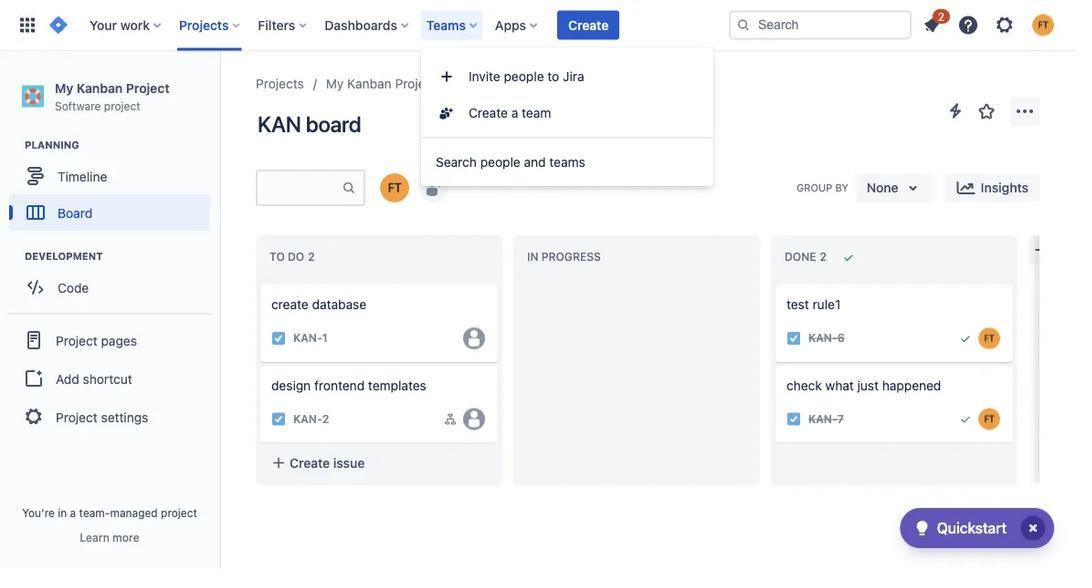 Task type: vqa. For each thing, say whether or not it's contained in the screenshot.
Search issues using keywords text box at the right top of the page
no



Task type: describe. For each thing, give the bounding box(es) containing it.
happened
[[882, 378, 941, 394]]

invite people to jira button
[[421, 58, 713, 95]]

create issue image for test rule1
[[765, 272, 787, 294]]

kan- for what
[[808, 413, 837, 426]]

jira
[[563, 69, 584, 84]]

check
[[787, 378, 822, 394]]

1
[[322, 332, 328, 345]]

your work button
[[84, 11, 168, 40]]

help image
[[957, 14, 979, 36]]

board
[[306, 111, 361, 137]]

create for create
[[568, 17, 609, 32]]

in
[[58, 507, 67, 520]]

task image for check what just happened
[[787, 413, 801, 427]]

assignee: funky town image for test rule1
[[978, 328, 1000, 350]]

settings image
[[994, 14, 1016, 36]]

a inside button
[[511, 106, 518, 121]]

project up add
[[56, 333, 98, 348]]

insights image
[[955, 177, 977, 199]]

create column image
[[1032, 239, 1054, 261]]

create issue image for design frontend templates
[[249, 353, 271, 375]]

kan-2
[[293, 413, 329, 426]]

and
[[524, 155, 546, 170]]

search
[[436, 155, 477, 170]]

planning group
[[9, 138, 218, 237]]

in
[[527, 251, 538, 264]]

shortcut
[[83, 372, 132, 387]]

dismiss quickstart image
[[1019, 514, 1048, 544]]

kan-6
[[808, 332, 845, 345]]

group by
[[797, 182, 848, 194]]

kan
[[258, 111, 301, 137]]

kan-7
[[808, 413, 844, 426]]

apps button
[[490, 11, 545, 40]]

group
[[797, 182, 832, 194]]

my for my kanban project
[[326, 76, 344, 91]]

primary element
[[11, 0, 729, 51]]

project pages link
[[7, 321, 212, 361]]

board link
[[9, 195, 210, 231]]

assignee: funky town image for check what just happened
[[978, 409, 1000, 431]]

apps
[[495, 17, 526, 32]]

more image
[[1014, 100, 1036, 122]]

search people and teams button
[[421, 144, 713, 181]]

kan-6 link
[[808, 331, 845, 347]]

design
[[271, 378, 311, 394]]

project down add
[[56, 410, 98, 425]]

create for create a team
[[469, 106, 508, 121]]

projects link
[[256, 73, 304, 95]]

projects button
[[174, 11, 247, 40]]

rule1
[[813, 297, 841, 312]]

project settings link
[[7, 398, 212, 438]]

just
[[857, 378, 879, 394]]

insights button
[[944, 174, 1040, 203]]

pages
[[101, 333, 137, 348]]

add shortcut
[[56, 372, 132, 387]]

issue
[[333, 456, 365, 471]]

kan-7 link
[[808, 412, 844, 428]]

projects for projects dropdown button
[[179, 17, 229, 32]]

in progress
[[527, 251, 601, 264]]

progress
[[541, 251, 601, 264]]

team
[[522, 106, 551, 121]]

search image
[[736, 18, 751, 32]]

kan-2 link
[[293, 412, 329, 428]]

test
[[787, 297, 809, 312]]

kan- for database
[[293, 332, 322, 345]]

appswitcher icon image
[[16, 14, 38, 36]]

check image
[[911, 518, 933, 540]]

learn
[[80, 532, 109, 544]]

to do element
[[269, 251, 318, 264]]

your
[[90, 17, 117, 32]]

create issue button
[[260, 447, 498, 480]]

filters
[[258, 17, 295, 32]]

create for create issue
[[290, 456, 330, 471]]

none button
[[856, 174, 935, 203]]

unassigned image
[[463, 409, 485, 431]]

design frontend templates
[[271, 378, 427, 394]]

teams
[[427, 17, 466, 32]]

to do
[[269, 251, 304, 264]]

group containing project pages
[[7, 314, 212, 443]]

code link
[[9, 270, 210, 306]]

my kanban project
[[326, 76, 437, 91]]

development group
[[9, 250, 218, 312]]

quickstart button
[[900, 509, 1054, 549]]

create database
[[271, 297, 366, 312]]



Task type: locate. For each thing, give the bounding box(es) containing it.
add
[[56, 372, 79, 387]]

notifications image
[[921, 14, 943, 36]]

create a team button
[[421, 95, 713, 132]]

projects up sidebar navigation 'image'
[[179, 17, 229, 32]]

to
[[269, 251, 285, 264]]

create inside 'primary' 'element'
[[568, 17, 609, 32]]

project settings
[[56, 410, 148, 425]]

project inside my kanban project software project
[[104, 99, 140, 112]]

people left to
[[504, 69, 544, 84]]

2 create issue image from the top
[[249, 353, 271, 375]]

2 horizontal spatial create
[[568, 17, 609, 32]]

1 vertical spatial 2
[[322, 413, 329, 426]]

done image
[[958, 331, 973, 346], [958, 331, 973, 346]]

my kanban project link
[[326, 73, 437, 95]]

kanban up software
[[77, 80, 123, 95]]

invite people to jira
[[469, 69, 584, 84]]

0 horizontal spatial group
[[7, 314, 212, 443]]

you're
[[22, 507, 55, 520]]

my
[[326, 76, 344, 91], [55, 80, 73, 95]]

kan- right task icon
[[808, 332, 837, 345]]

0 vertical spatial create
[[568, 17, 609, 32]]

people inside button
[[480, 155, 520, 170]]

create inside group
[[469, 106, 508, 121]]

kan- down create database at the bottom of page
[[293, 332, 322, 345]]

teams
[[549, 155, 585, 170]]

group containing invite people to jira
[[421, 53, 713, 137]]

kan- down design
[[293, 413, 322, 426]]

create
[[568, 17, 609, 32], [469, 106, 508, 121], [290, 456, 330, 471]]

create issue image up test
[[765, 272, 787, 294]]

create issue image down task icon
[[765, 353, 787, 375]]

6
[[837, 332, 845, 345]]

1 vertical spatial group
[[7, 314, 212, 443]]

kan- down what
[[808, 413, 837, 426]]

learn more
[[80, 532, 139, 544]]

create issue image for check what just happened
[[765, 353, 787, 375]]

0 vertical spatial 2
[[938, 10, 945, 23]]

sidebar navigation image
[[199, 73, 239, 110]]

my inside my kanban project software project
[[55, 80, 73, 95]]

create issue image up design
[[249, 353, 271, 375]]

planning image
[[3, 134, 25, 156]]

code
[[58, 280, 89, 295]]

star kan board image
[[976, 100, 998, 122]]

invite people to jira image
[[436, 66, 458, 88]]

task image
[[787, 331, 801, 346]]

funky town image
[[380, 174, 409, 203]]

none
[[867, 180, 899, 196]]

task image for create database
[[271, 331, 286, 346]]

project inside my kanban project software project
[[126, 80, 170, 95]]

0 of 1 child issues complete image
[[443, 413, 458, 427], [443, 413, 458, 427]]

assignee: funky town image
[[978, 328, 1000, 350], [978, 409, 1000, 431]]

a
[[511, 106, 518, 121], [70, 507, 76, 520]]

0 vertical spatial group
[[421, 53, 713, 137]]

2 left help image at the right top of the page
[[938, 10, 945, 23]]

add shortcut button
[[7, 361, 212, 398]]

0 horizontal spatial a
[[70, 507, 76, 520]]

task image
[[271, 331, 286, 346], [271, 413, 286, 427], [787, 413, 801, 427]]

1 horizontal spatial 2
[[938, 10, 945, 23]]

1 horizontal spatial projects
[[256, 76, 304, 91]]

0 horizontal spatial create
[[290, 456, 330, 471]]

people
[[504, 69, 544, 84], [480, 155, 520, 170]]

create issue
[[290, 456, 365, 471]]

kan-1 link
[[293, 331, 328, 347]]

more
[[112, 532, 139, 544]]

1 vertical spatial create issue image
[[249, 353, 271, 375]]

create issue image for create database
[[249, 272, 271, 294]]

search people and teams
[[436, 155, 585, 170]]

project down teams
[[395, 76, 437, 91]]

do
[[288, 251, 304, 264]]

project pages
[[56, 333, 137, 348]]

team-
[[79, 507, 110, 520]]

my for my kanban project software project
[[55, 80, 73, 95]]

done element
[[785, 251, 830, 264]]

2 down frontend
[[322, 413, 329, 426]]

project down 'work'
[[126, 80, 170, 95]]

1 horizontal spatial kanban
[[347, 76, 392, 91]]

0 vertical spatial assignee: funky town image
[[978, 328, 1000, 350]]

1 create issue image from the top
[[249, 272, 271, 294]]

my kanban project software project
[[55, 80, 170, 112]]

project right software
[[104, 99, 140, 112]]

invite
[[469, 69, 500, 84]]

1 horizontal spatial project
[[161, 507, 197, 520]]

2 vertical spatial create
[[290, 456, 330, 471]]

kan- for frontend
[[293, 413, 322, 426]]

your profile and settings image
[[1032, 14, 1054, 36]]

create issue image
[[249, 272, 271, 294], [249, 353, 271, 375]]

0 horizontal spatial 2
[[322, 413, 329, 426]]

dashboards
[[325, 17, 397, 32]]

0 vertical spatial project
[[104, 99, 140, 112]]

your work
[[90, 17, 150, 32]]

timeline
[[58, 169, 107, 184]]

1 vertical spatial create
[[469, 106, 508, 121]]

teams button
[[421, 11, 484, 40]]

1 vertical spatial project
[[161, 507, 197, 520]]

banner
[[0, 0, 1076, 51]]

managed
[[110, 507, 158, 520]]

kanban
[[347, 76, 392, 91], [77, 80, 123, 95]]

database
[[312, 297, 366, 312]]

banner containing your work
[[0, 0, 1076, 51]]

projects
[[179, 17, 229, 32], [256, 76, 304, 91]]

dashboards button
[[319, 11, 416, 40]]

1 horizontal spatial a
[[511, 106, 518, 121]]

automations menu button icon image
[[945, 100, 967, 122]]

0 horizontal spatial kanban
[[77, 80, 123, 95]]

done image
[[958, 413, 973, 427], [958, 413, 973, 427]]

kanban inside my kanban project software project
[[77, 80, 123, 95]]

create left issue
[[290, 456, 330, 471]]

filters button
[[252, 11, 314, 40]]

projects up kan
[[256, 76, 304, 91]]

projects inside dropdown button
[[179, 17, 229, 32]]

kan-1
[[293, 332, 328, 345]]

0 horizontal spatial project
[[104, 99, 140, 112]]

my up board
[[326, 76, 344, 91]]

1 horizontal spatial my
[[326, 76, 344, 91]]

create down the invite
[[469, 106, 508, 121]]

Search field
[[729, 11, 912, 40]]

create issue image
[[765, 272, 787, 294], [765, 353, 787, 375]]

2 assignee: funky town image from the top
[[978, 409, 1000, 431]]

group
[[421, 53, 713, 137], [7, 314, 212, 443]]

a left team
[[511, 106, 518, 121]]

done
[[785, 251, 816, 264]]

kan-
[[293, 332, 322, 345], [808, 332, 837, 345], [293, 413, 322, 426], [808, 413, 837, 426]]

development
[[25, 251, 103, 263]]

7
[[837, 413, 844, 426]]

check what just happened
[[787, 378, 941, 394]]

my up software
[[55, 80, 73, 95]]

create a team
[[469, 106, 551, 121]]

task image for design frontend templates
[[271, 413, 286, 427]]

by
[[835, 182, 848, 194]]

add people image
[[422, 177, 444, 199]]

create issue image down to
[[249, 272, 271, 294]]

people for search
[[480, 155, 520, 170]]

templates
[[368, 378, 427, 394]]

development image
[[3, 246, 25, 268]]

1 horizontal spatial group
[[421, 53, 713, 137]]

create button
[[557, 11, 620, 40]]

test rule1
[[787, 297, 841, 312]]

1 vertical spatial projects
[[256, 76, 304, 91]]

software
[[55, 99, 101, 112]]

1 horizontal spatial create
[[469, 106, 508, 121]]

task image left kan-1 link
[[271, 331, 286, 346]]

1 create issue image from the top
[[765, 272, 787, 294]]

kan board
[[258, 111, 361, 137]]

0 vertical spatial projects
[[179, 17, 229, 32]]

kan- for rule1
[[808, 332, 837, 345]]

2 create issue image from the top
[[765, 353, 787, 375]]

people for invite
[[504, 69, 544, 84]]

insights
[[981, 180, 1029, 196]]

1 vertical spatial create issue image
[[765, 353, 787, 375]]

1 vertical spatial people
[[480, 155, 520, 170]]

0 horizontal spatial projects
[[179, 17, 229, 32]]

board
[[58, 205, 92, 220]]

0 vertical spatial create issue image
[[765, 272, 787, 294]]

kanban up board
[[347, 76, 392, 91]]

0 vertical spatial create issue image
[[249, 272, 271, 294]]

create
[[271, 297, 309, 312]]

work
[[120, 17, 150, 32]]

Search this board text field
[[258, 172, 342, 205]]

projects for projects link
[[256, 76, 304, 91]]

a right in
[[70, 507, 76, 520]]

2
[[938, 10, 945, 23], [322, 413, 329, 426]]

0 horizontal spatial my
[[55, 80, 73, 95]]

settings
[[101, 410, 148, 425]]

what
[[825, 378, 854, 394]]

1 assignee: funky town image from the top
[[978, 328, 1000, 350]]

project
[[104, 99, 140, 112], [161, 507, 197, 520]]

task image left kan-2 link
[[271, 413, 286, 427]]

you're in a team-managed project
[[22, 507, 197, 520]]

kanban for my kanban project software project
[[77, 80, 123, 95]]

to
[[548, 69, 559, 84]]

1 vertical spatial assignee: funky town image
[[978, 409, 1000, 431]]

project right managed
[[161, 507, 197, 520]]

0 vertical spatial a
[[511, 106, 518, 121]]

unassigned image
[[463, 328, 485, 350]]

1 vertical spatial a
[[70, 507, 76, 520]]

people left and
[[480, 155, 520, 170]]

kanban for my kanban project
[[347, 76, 392, 91]]

create up jira
[[568, 17, 609, 32]]

timeline link
[[9, 158, 210, 195]]

people inside button
[[504, 69, 544, 84]]

0 vertical spatial people
[[504, 69, 544, 84]]

learn more button
[[80, 531, 139, 545]]

task image left kan-7 link on the bottom right of the page
[[787, 413, 801, 427]]

frontend
[[314, 378, 365, 394]]

jira software image
[[48, 14, 69, 36], [48, 14, 69, 36]]



